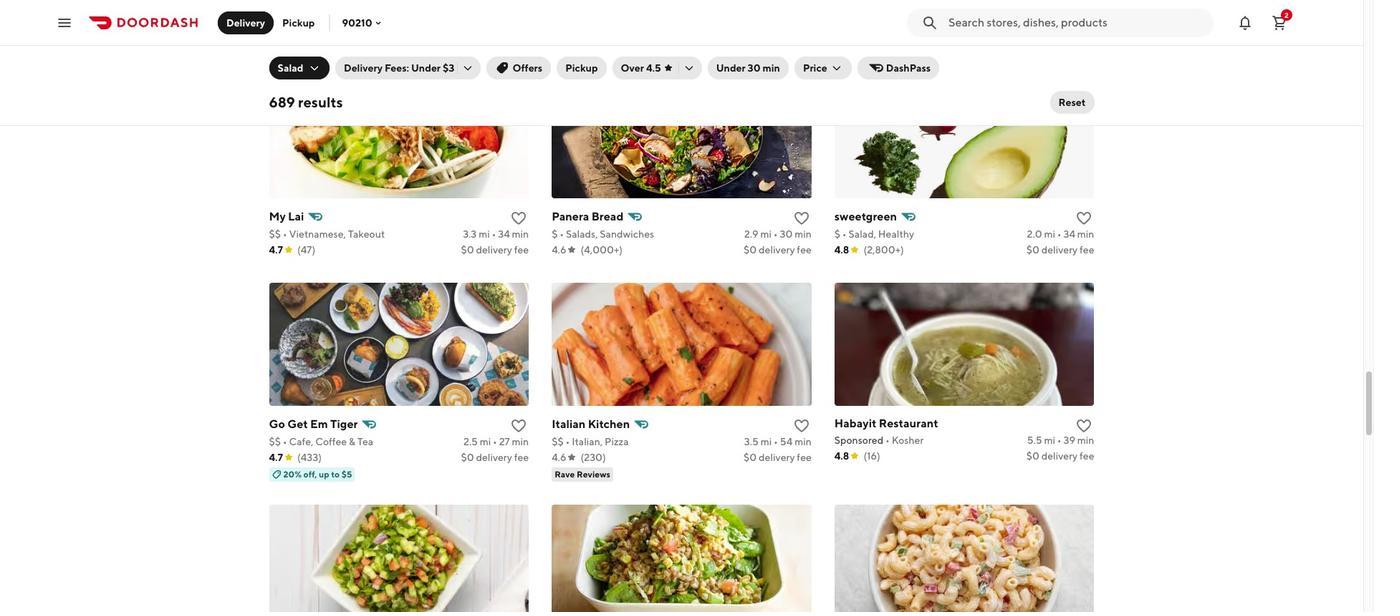 Task type: vqa. For each thing, say whether or not it's contained in the screenshot.
the bottommost the Offers
no



Task type: describe. For each thing, give the bounding box(es) containing it.
$$ • cafe, coffee & tea
[[269, 436, 373, 448]]

mi for my lai
[[479, 228, 490, 240]]

fee for panera bread
[[797, 244, 812, 256]]

panera
[[552, 210, 589, 223]]

sponsored
[[835, 435, 884, 446]]

salad button
[[269, 57, 330, 80]]

2.9
[[745, 228, 759, 240]]

thai,
[[855, 6, 877, 18]]

delivery for italian kitchen
[[759, 452, 795, 463]]

1 horizontal spatial pickup button
[[557, 57, 607, 80]]

reset
[[1059, 97, 1086, 108]]

price
[[803, 62, 828, 74]]

go
[[269, 418, 285, 431]]

kitchen
[[588, 418, 630, 431]]

sandwiches for $ • salads, sandwiches
[[600, 228, 654, 240]]

fees:
[[385, 62, 409, 74]]

open menu image
[[56, 14, 73, 31]]

$3
[[443, 62, 455, 74]]

my lai
[[269, 210, 304, 223]]

0 horizontal spatial 20%
[[283, 469, 302, 480]]

healthy
[[878, 228, 914, 240]]

rave reviews
[[555, 469, 611, 480]]

2 button
[[1266, 8, 1294, 37]]

42
[[1064, 6, 1076, 18]]

34 for my lai
[[498, 228, 510, 240]]

over
[[621, 62, 644, 74]]

$​0 delivery fee for sweetgreen
[[1027, 244, 1095, 256]]

min inside under 30 min button
[[763, 62, 780, 74]]

results
[[298, 94, 343, 110]]

click to add this store to your saved list image for go get em tiger
[[510, 418, 528, 435]]

4.6 for panera bread
[[552, 244, 566, 256]]

delivery fees: under $3
[[344, 62, 455, 74]]

sweetgreen
[[835, 210, 897, 223]]

2.5 mi • 27 min
[[464, 436, 529, 448]]

italian,
[[572, 436, 603, 448]]

3.3 mi • 42 min
[[1029, 6, 1095, 18]]

39
[[1064, 435, 1076, 446]]

takeout
[[348, 228, 385, 240]]

offers button
[[487, 57, 551, 80]]

dashpass
[[886, 62, 931, 74]]

my
[[269, 210, 286, 223]]

tiger
[[330, 418, 358, 431]]

delivery button
[[218, 11, 274, 34]]

mi for italian kitchen
[[761, 436, 772, 448]]

price button
[[795, 57, 852, 80]]

689 results
[[269, 94, 343, 110]]

min for 2.5 mi • 27 min
[[512, 436, 529, 448]]

90210
[[342, 17, 372, 28]]

min for 3.3 mi • 42 min
[[1078, 6, 1095, 18]]

0 horizontal spatial to
[[331, 469, 340, 480]]

italian kitchen
[[552, 418, 630, 431]]

$$ left american,
[[269, 6, 281, 18]]

reviews
[[577, 469, 611, 480]]

min for 2.0 mi • 34 min
[[1078, 228, 1095, 240]]

$​0 down 3.3 mi • 42 min
[[1027, 22, 1040, 33]]

(3,100+)
[[297, 22, 336, 33]]

(230)
[[581, 452, 606, 463]]

$​0 for my lai
[[461, 244, 474, 256]]

delivery down '5.5 mi • 39 min'
[[1042, 451, 1078, 462]]

delivery for delivery fees: under $3
[[344, 62, 383, 74]]

(47)
[[297, 244, 315, 256]]

click to add this store to your saved list image for panera bread
[[793, 210, 810, 227]]

kosher
[[892, 435, 924, 446]]

689
[[269, 94, 295, 110]]

$ • salad, healthy
[[835, 228, 914, 240]]

salad
[[278, 62, 303, 74]]

0 vertical spatial off,
[[869, 39, 883, 50]]

5.5 mi • 39 min
[[1027, 435, 1095, 446]]

salads,
[[566, 228, 598, 240]]

(16)
[[864, 451, 881, 462]]

mi for sweetgreen
[[1044, 228, 1056, 240]]

4.8 for (2,800+)
[[835, 244, 849, 256]]

cafe,
[[289, 436, 313, 448]]

rave
[[555, 469, 575, 480]]

2.5
[[464, 436, 478, 448]]

$​0 for italian kitchen
[[744, 452, 757, 463]]

vietnamese,
[[289, 228, 346, 240]]

$ • salads, sandwiches
[[552, 228, 654, 240]]

dashpass button
[[858, 57, 940, 80]]

30 inside button
[[748, 62, 761, 74]]

min for 3.3 mi • 34 min
[[512, 228, 529, 240]]

&
[[349, 436, 355, 448]]

over 4.5 button
[[612, 57, 702, 80]]

italian
[[552, 418, 586, 431]]

habayit restaurant
[[835, 417, 939, 430]]

1 horizontal spatial $5
[[907, 39, 918, 50]]

0 vertical spatial 20%
[[849, 39, 867, 50]]

2
[[1285, 10, 1289, 19]]

salads
[[879, 6, 908, 18]]

(4,000+)
[[581, 244, 623, 256]]

panera bread
[[552, 210, 624, 223]]

delivery for my lai
[[476, 244, 512, 256]]

54
[[780, 436, 793, 448]]



Task type: locate. For each thing, give the bounding box(es) containing it.
over 4.5
[[621, 62, 661, 74]]

34 for sweetgreen
[[1064, 228, 1076, 240]]

$​0 delivery fee down 3.3 mi • 34 min
[[461, 244, 529, 256]]

pickup
[[282, 17, 315, 28], [566, 62, 598, 74]]

min for 3.5 mi • 54 min
[[795, 436, 812, 448]]

$$ • italian, pizza
[[552, 436, 629, 448]]

min left price
[[763, 62, 780, 74]]

3 items, open order cart image
[[1271, 14, 1288, 31]]

0 vertical spatial pickup
[[282, 17, 315, 28]]

1 horizontal spatial under
[[716, 62, 746, 74]]

$$
[[269, 6, 281, 18], [835, 6, 847, 18], [269, 228, 281, 240], [269, 436, 281, 448], [552, 436, 564, 448]]

fee for go get em tiger
[[514, 452, 529, 463]]

0 horizontal spatial 34
[[498, 228, 510, 240]]

lai
[[288, 210, 304, 223]]

4.8 down sponsored
[[835, 451, 849, 462]]

0 horizontal spatial sandwiches
[[337, 6, 392, 18]]

20% down thai,
[[849, 39, 867, 50]]

30 left price
[[748, 62, 761, 74]]

fee for sweetgreen
[[1080, 244, 1095, 256]]

$​0 delivery fee down 2.5 mi • 27 min on the bottom left
[[461, 452, 529, 463]]

sandwiches right american,
[[337, 6, 392, 18]]

1 vertical spatial 4.8
[[835, 451, 849, 462]]

4.8 down salad, in the top right of the page
[[835, 244, 849, 256]]

delivery for delivery
[[226, 17, 265, 28]]

get
[[287, 418, 308, 431]]

1 vertical spatial 30
[[780, 228, 793, 240]]

delivery down 2.9 mi • 30 min
[[759, 244, 795, 256]]

2.0 mi • 34 min
[[1027, 228, 1095, 240]]

2 4.6 from the top
[[552, 452, 566, 463]]

1 horizontal spatial $
[[835, 228, 841, 240]]

delivery down 3.3 mi • 34 min
[[476, 244, 512, 256]]

min right 39
[[1078, 435, 1095, 446]]

1 vertical spatial 4.7
[[269, 244, 283, 256]]

1 34 from the left
[[498, 228, 510, 240]]

1 horizontal spatial 3.3
[[1029, 6, 1042, 18]]

off, down (433)
[[304, 469, 317, 480]]

$$ down italian
[[552, 436, 564, 448]]

fee down 2.0 mi • 34 min
[[1080, 244, 1095, 256]]

3.3 for 3.3 mi • 34 min
[[463, 228, 477, 240]]

pickup button
[[274, 11, 323, 34], [557, 57, 607, 80]]

1 4.6 from the top
[[552, 244, 566, 256]]

fee down 3.3 mi • 42 min
[[1080, 22, 1095, 33]]

20% off, up to $5
[[849, 39, 918, 50], [283, 469, 352, 480]]

$​0 delivery fee for go get em tiger
[[461, 452, 529, 463]]

20% off, up to $5 down (433)
[[283, 469, 352, 480]]

mi for panera bread
[[761, 228, 772, 240]]

$​0 delivery fee for my lai
[[461, 244, 529, 256]]

$​0 for sweetgreen
[[1027, 244, 1040, 256]]

2 34 from the left
[[1064, 228, 1076, 240]]

pickup button left over
[[557, 57, 607, 80]]

fee for my lai
[[514, 244, 529, 256]]

0 vertical spatial to
[[897, 39, 905, 50]]

2.0
[[1027, 228, 1042, 240]]

click to add this store to your saved list image up 3.3 mi • 34 min
[[510, 210, 528, 227]]

1 vertical spatial 20%
[[283, 469, 302, 480]]

0 vertical spatial sandwiches
[[337, 6, 392, 18]]

off, up 'dashpass' button
[[869, 39, 883, 50]]

1 vertical spatial 20% off, up to $5
[[283, 469, 352, 480]]

sponsored • kosher
[[835, 435, 924, 446]]

1 horizontal spatial up
[[884, 39, 895, 50]]

fee down 3.3 mi • 34 min
[[514, 244, 529, 256]]

click to add this store to your saved list image
[[510, 210, 528, 227], [510, 418, 528, 435], [793, 418, 810, 435]]

20%
[[849, 39, 867, 50], [283, 469, 302, 480]]

$​0 for panera bread
[[744, 244, 757, 256]]

fee down '5.5 mi • 39 min'
[[1080, 451, 1095, 462]]

0 vertical spatial pickup button
[[274, 11, 323, 34]]

0 horizontal spatial $5
[[342, 469, 352, 480]]

up up 'dashpass' button
[[884, 39, 895, 50]]

1 vertical spatial delivery
[[344, 62, 383, 74]]

4.8
[[835, 244, 849, 256], [835, 451, 849, 462]]

click to add this store to your saved list image for my lai
[[510, 210, 528, 227]]

salad,
[[849, 228, 876, 240]]

american,
[[289, 6, 335, 18]]

up down (433)
[[319, 469, 329, 480]]

4.6 for italian kitchen
[[552, 452, 566, 463]]

$ left salad, in the top right of the page
[[835, 228, 841, 240]]

min for 2.9 mi • 30 min
[[795, 228, 812, 240]]

up
[[884, 39, 895, 50], [319, 469, 329, 480]]

20% down (433)
[[283, 469, 302, 480]]

$$ down my
[[269, 228, 281, 240]]

delivery for panera bread
[[759, 244, 795, 256]]

4.7 down go
[[269, 452, 283, 463]]

min left salads,
[[512, 228, 529, 240]]

$$ for my lai
[[269, 228, 281, 240]]

3.5
[[744, 436, 759, 448]]

0 vertical spatial 3.3
[[1029, 6, 1042, 18]]

(2,800+)
[[864, 244, 904, 256]]

1 vertical spatial to
[[331, 469, 340, 480]]

go get em tiger
[[269, 418, 358, 431]]

4.7 for my lai
[[269, 244, 283, 256]]

2 4.8 from the top
[[835, 451, 849, 462]]

0 horizontal spatial off,
[[304, 469, 317, 480]]

fee down 3.5 mi • 54 min
[[797, 452, 812, 463]]

Store search: begin typing to search for stores available on DoorDash text field
[[949, 15, 1205, 30]]

3.5 mi • 54 min
[[744, 436, 812, 448]]

bread
[[592, 210, 624, 223]]

min right 2.0 on the right top
[[1078, 228, 1095, 240]]

1 vertical spatial pickup
[[566, 62, 598, 74]]

delivery down 3.3 mi • 42 min
[[1042, 22, 1078, 33]]

1 horizontal spatial sandwiches
[[600, 228, 654, 240]]

0 vertical spatial up
[[884, 39, 895, 50]]

1 horizontal spatial 20% off, up to $5
[[849, 39, 918, 50]]

$​0 delivery fee for panera bread
[[744, 244, 812, 256]]

$​0 delivery fee down 2.9 mi • 30 min
[[744, 244, 812, 256]]

0 horizontal spatial pickup button
[[274, 11, 323, 34]]

$​0 down 3.3 mi • 34 min
[[461, 244, 474, 256]]

restaurant
[[879, 417, 939, 430]]

off,
[[869, 39, 883, 50], [304, 469, 317, 480]]

1 vertical spatial up
[[319, 469, 329, 480]]

0 vertical spatial 4.7
[[269, 22, 283, 33]]

$​0 down 5.5
[[1027, 451, 1040, 462]]

0 horizontal spatial 30
[[748, 62, 761, 74]]

$ for sweetgreen
[[835, 228, 841, 240]]

pickup left over
[[566, 62, 598, 74]]

offers
[[513, 62, 543, 74]]

$$ for italian kitchen
[[552, 436, 564, 448]]

$​0 delivery fee down 2.0 mi • 34 min
[[1027, 244, 1095, 256]]

4.7
[[269, 22, 283, 33], [269, 244, 283, 256], [269, 452, 283, 463]]

delivery down 3.5 mi • 54 min
[[759, 452, 795, 463]]

0 vertical spatial $5
[[907, 39, 918, 50]]

2 4.7 from the top
[[269, 244, 283, 256]]

4.6
[[552, 244, 566, 256], [552, 452, 566, 463]]

1 4.7 from the top
[[269, 22, 283, 33]]

0 horizontal spatial up
[[319, 469, 329, 480]]

pizza
[[605, 436, 629, 448]]

1 vertical spatial $5
[[342, 469, 352, 480]]

$​0 delivery fee down 3.5 mi • 54 min
[[744, 452, 812, 463]]

0 horizontal spatial delivery
[[226, 17, 265, 28]]

3.3 mi • 34 min
[[463, 228, 529, 240]]

$$ left thai,
[[835, 6, 847, 18]]

4.5
[[646, 62, 661, 74]]

fee for italian kitchen
[[797, 452, 812, 463]]

pickup up the salad button
[[282, 17, 315, 28]]

sandwiches down bread
[[600, 228, 654, 240]]

3.3 for 3.3 mi • 42 min
[[1029, 6, 1042, 18]]

0 horizontal spatial under
[[411, 62, 441, 74]]

delivery down 2.0 mi • 34 min
[[1042, 244, 1078, 256]]

delivery down 2.5 mi • 27 min on the bottom left
[[476, 452, 512, 463]]

fee down 2.5 mi • 27 min on the bottom left
[[514, 452, 529, 463]]

2 vertical spatial 4.7
[[269, 452, 283, 463]]

click to add this store to your saved list image for italian kitchen
[[793, 418, 810, 435]]

$​0 delivery fee down '5.5 mi • 39 min'
[[1027, 451, 1095, 462]]

min for 5.5 mi • 39 min
[[1078, 435, 1095, 446]]

sandwiches for $$ • american, sandwiches
[[337, 6, 392, 18]]

0 horizontal spatial 3.3
[[463, 228, 477, 240]]

under 30 min
[[716, 62, 780, 74]]

4.7 left (3,100+)
[[269, 22, 283, 33]]

click to add this store to your saved list image
[[793, 210, 810, 227], [1076, 210, 1093, 227], [1076, 418, 1093, 435]]

4.7 left (47)
[[269, 244, 283, 256]]

$
[[552, 228, 558, 240], [835, 228, 841, 240]]

1 horizontal spatial 30
[[780, 228, 793, 240]]

0 vertical spatial delivery
[[226, 17, 265, 28]]

delivery for sweetgreen
[[1042, 244, 1078, 256]]

delivery for go get em tiger
[[476, 452, 512, 463]]

1 $ from the left
[[552, 228, 558, 240]]

$5 down &
[[342, 469, 352, 480]]

•
[[283, 6, 287, 18], [849, 6, 853, 18], [1058, 6, 1062, 18], [283, 228, 287, 240], [492, 228, 496, 240], [560, 228, 564, 240], [774, 228, 778, 240], [843, 228, 847, 240], [1058, 228, 1062, 240], [886, 435, 890, 446], [1058, 435, 1062, 446], [283, 436, 287, 448], [493, 436, 497, 448], [566, 436, 570, 448], [774, 436, 778, 448]]

4.8 for (16)
[[835, 451, 849, 462]]

0 vertical spatial 20% off, up to $5
[[849, 39, 918, 50]]

sandwiches
[[337, 6, 392, 18], [600, 228, 654, 240]]

0 horizontal spatial 20% off, up to $5
[[283, 469, 352, 480]]

habayit
[[835, 417, 877, 430]]

1 horizontal spatial pickup
[[566, 62, 598, 74]]

1 vertical spatial pickup button
[[557, 57, 607, 80]]

1 horizontal spatial 20%
[[849, 39, 867, 50]]

click to add this store to your saved list image up 2.9 mi • 30 min
[[793, 210, 810, 227]]

1 vertical spatial 3.3
[[463, 228, 477, 240]]

0 vertical spatial 4.8
[[835, 244, 849, 256]]

$​0 down 2.0 on the right top
[[1027, 244, 1040, 256]]

delivery left american,
[[226, 17, 265, 28]]

under 30 min button
[[708, 57, 789, 80]]

reset button
[[1050, 91, 1095, 114]]

3 4.7 from the top
[[269, 452, 283, 463]]

to down coffee
[[331, 469, 340, 480]]

1 under from the left
[[411, 62, 441, 74]]

0 vertical spatial 4.6
[[552, 244, 566, 256]]

click to add this store to your saved list image for sweetgreen
[[1076, 210, 1093, 227]]

$$ for go get em tiger
[[269, 436, 281, 448]]

click to add this store to your saved list image up 2.0 mi • 34 min
[[1076, 210, 1093, 227]]

4.6 down salads,
[[552, 244, 566, 256]]

min
[[1078, 6, 1095, 18], [763, 62, 780, 74], [512, 228, 529, 240], [795, 228, 812, 240], [1078, 228, 1095, 240], [1078, 435, 1095, 446], [512, 436, 529, 448], [795, 436, 812, 448]]

1 4.8 from the top
[[835, 244, 849, 256]]

em
[[310, 418, 328, 431]]

$ for panera bread
[[552, 228, 558, 240]]

fee down 2.9 mi • 30 min
[[797, 244, 812, 256]]

$​0 down the 2.5
[[461, 452, 474, 463]]

min right 54
[[795, 436, 812, 448]]

(433)
[[297, 452, 322, 463]]

min right 27
[[512, 436, 529, 448]]

0 vertical spatial 30
[[748, 62, 761, 74]]

5.5
[[1027, 435, 1042, 446]]

to up 'dashpass' button
[[897, 39, 905, 50]]

$​0 down '3.5'
[[744, 452, 757, 463]]

0 horizontal spatial $
[[552, 228, 558, 240]]

delivery inside button
[[226, 17, 265, 28]]

4.7 for go get em tiger
[[269, 452, 283, 463]]

$5 up dashpass
[[907, 39, 918, 50]]

coffee
[[315, 436, 347, 448]]

delivery left fees:
[[344, 62, 383, 74]]

to
[[897, 39, 905, 50], [331, 469, 340, 480]]

1 horizontal spatial 34
[[1064, 228, 1076, 240]]

34
[[498, 228, 510, 240], [1064, 228, 1076, 240]]

1 vertical spatial off,
[[304, 469, 317, 480]]

1 vertical spatial 4.6
[[552, 452, 566, 463]]

30 right 2.9
[[780, 228, 793, 240]]

under
[[411, 62, 441, 74], [716, 62, 746, 74]]

$​0 delivery fee
[[1027, 22, 1095, 33], [461, 244, 529, 256], [744, 244, 812, 256], [1027, 244, 1095, 256], [1027, 451, 1095, 462], [461, 452, 529, 463], [744, 452, 812, 463]]

$​0 delivery fee for italian kitchen
[[744, 452, 812, 463]]

$$ • american, sandwiches
[[269, 6, 392, 18]]

pickup button up the salad button
[[274, 11, 323, 34]]

20% off, up to $5 up 'dashpass' button
[[849, 39, 918, 50]]

click to add this store to your saved list image up 2.5 mi • 27 min on the bottom left
[[510, 418, 528, 435]]

$​0 delivery fee down 3.3 mi • 42 min
[[1027, 22, 1095, 33]]

1 horizontal spatial off,
[[869, 39, 883, 50]]

under inside button
[[716, 62, 746, 74]]

$​0 for go get em tiger
[[461, 452, 474, 463]]

click to add this store to your saved list image up 3.5 mi • 54 min
[[793, 418, 810, 435]]

tea
[[357, 436, 373, 448]]

mi
[[1044, 6, 1056, 18], [479, 228, 490, 240], [761, 228, 772, 240], [1044, 228, 1056, 240], [1044, 435, 1056, 446], [480, 436, 491, 448], [761, 436, 772, 448]]

$$ • vietnamese, takeout
[[269, 228, 385, 240]]

2.9 mi • 30 min
[[745, 228, 812, 240]]

click to add this store to your saved list image right 39
[[1076, 418, 1093, 435]]

min right 42
[[1078, 6, 1095, 18]]

$​0
[[1027, 22, 1040, 33], [461, 244, 474, 256], [744, 244, 757, 256], [1027, 244, 1040, 256], [1027, 451, 1040, 462], [461, 452, 474, 463], [744, 452, 757, 463]]

min right 2.9
[[795, 228, 812, 240]]

1 vertical spatial sandwiches
[[600, 228, 654, 240]]

0 horizontal spatial pickup
[[282, 17, 315, 28]]

$​0 down 2.9
[[744, 244, 757, 256]]

$$ down go
[[269, 436, 281, 448]]

$$ • thai, salads
[[835, 6, 908, 18]]

mi for go get em tiger
[[480, 436, 491, 448]]

1 horizontal spatial delivery
[[344, 62, 383, 74]]

4.6 up rave
[[552, 452, 566, 463]]

2 under from the left
[[716, 62, 746, 74]]

3.3
[[1029, 6, 1042, 18], [463, 228, 477, 240]]

1 horizontal spatial to
[[897, 39, 905, 50]]

$ down panera
[[552, 228, 558, 240]]

27
[[499, 436, 510, 448]]

90210 button
[[342, 17, 384, 28]]

2 $ from the left
[[835, 228, 841, 240]]

delivery
[[226, 17, 265, 28], [344, 62, 383, 74]]

notification bell image
[[1237, 14, 1254, 31]]



